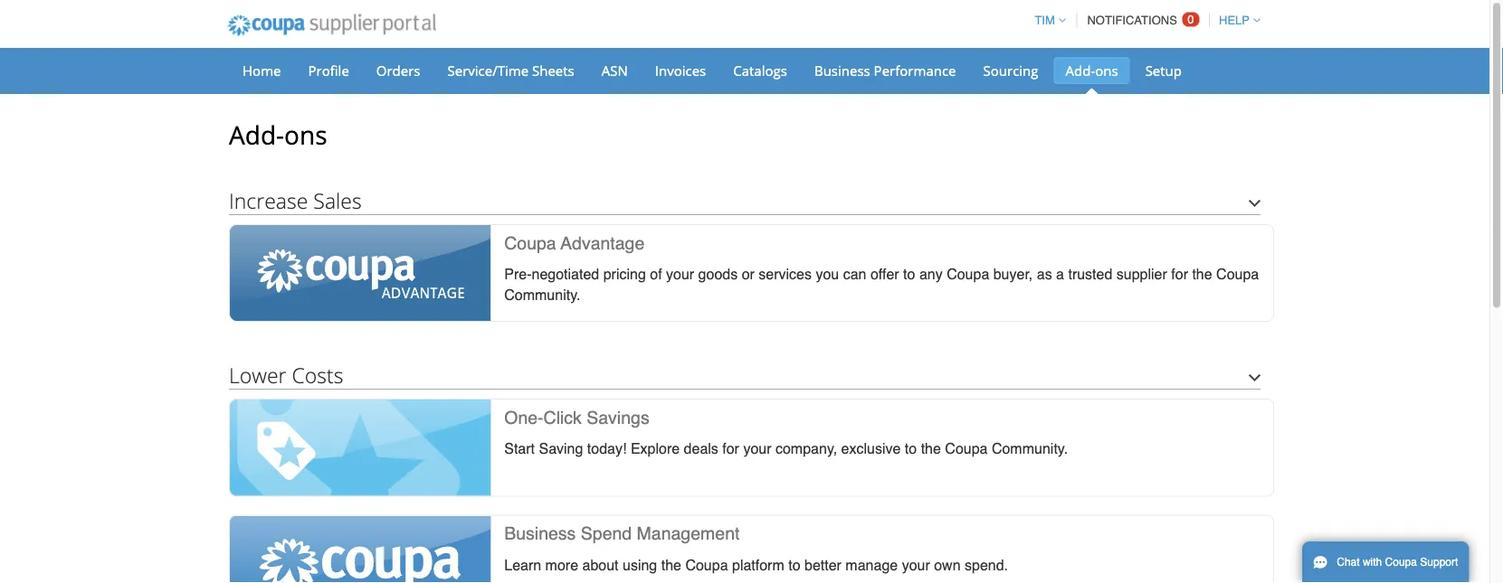 Task type: describe. For each thing, give the bounding box(es) containing it.
increase sales
[[229, 186, 362, 215]]

asn
[[602, 61, 628, 80]]

learn more about using the coupa platform to better manage your own spend.
[[504, 557, 1008, 574]]

community. inside "pre-negotiated pricing of your goods or services you can offer to any coupa buyer, as a trusted supplier for the coupa community."
[[504, 287, 581, 304]]

services
[[759, 266, 812, 283]]

can
[[843, 266, 867, 283]]

0 horizontal spatial add-ons
[[229, 118, 327, 152]]

click
[[544, 408, 582, 428]]

increase
[[229, 186, 308, 215]]

catalogs
[[733, 61, 787, 80]]

coupa advantage
[[504, 233, 645, 253]]

catalogs link
[[722, 57, 799, 84]]

any
[[919, 266, 943, 283]]

sheets
[[532, 61, 574, 80]]

help link
[[1211, 14, 1261, 27]]

lower
[[229, 361, 286, 389]]

profile
[[308, 61, 349, 80]]

0 horizontal spatial the
[[661, 557, 681, 574]]

business performance
[[815, 61, 956, 80]]

home
[[243, 61, 281, 80]]

for inside "pre-negotiated pricing of your goods or services you can offer to any coupa buyer, as a trusted supplier for the coupa community."
[[1171, 266, 1188, 283]]

pricing
[[603, 266, 646, 283]]

help
[[1219, 14, 1250, 27]]

supplier
[[1117, 266, 1167, 283]]

invoices
[[655, 61, 706, 80]]

invoices link
[[643, 57, 718, 84]]

today!
[[587, 441, 627, 458]]

orders
[[376, 61, 420, 80]]

performance
[[874, 61, 956, 80]]

orders link
[[365, 57, 432, 84]]

notifications 0
[[1087, 13, 1194, 27]]

explore
[[631, 441, 680, 458]]

company,
[[776, 441, 837, 458]]

a
[[1056, 266, 1064, 283]]

manage
[[846, 557, 898, 574]]

chat
[[1337, 557, 1360, 569]]

lower costs
[[229, 361, 343, 389]]

of
[[650, 266, 662, 283]]

pre-negotiated pricing of your goods or services you can offer to any coupa buyer, as a trusted supplier for the coupa community.
[[504, 266, 1259, 304]]

own
[[934, 557, 961, 574]]

your inside "pre-negotiated pricing of your goods or services you can offer to any coupa buyer, as a trusted supplier for the coupa community."
[[666, 266, 694, 283]]

business for business spend management
[[504, 524, 576, 544]]

business spend management
[[504, 524, 740, 544]]

exclusive
[[841, 441, 901, 458]]

add-ons link
[[1054, 57, 1130, 84]]

add-ons inside add-ons link
[[1066, 61, 1118, 80]]

offer
[[871, 266, 899, 283]]

goods
[[698, 266, 738, 283]]

one-
[[504, 408, 544, 428]]

better
[[805, 557, 842, 574]]

0 vertical spatial add-
[[1066, 61, 1095, 80]]

home link
[[231, 57, 293, 84]]

service/time sheets
[[448, 61, 574, 80]]

chat with coupa support button
[[1302, 542, 1469, 584]]



Task type: vqa. For each thing, say whether or not it's contained in the screenshot.
One-Click Savings
yes



Task type: locate. For each thing, give the bounding box(es) containing it.
1 horizontal spatial add-ons
[[1066, 61, 1118, 80]]

advantage
[[561, 233, 645, 253]]

1 vertical spatial for
[[723, 441, 739, 458]]

the right exclusive
[[921, 441, 941, 458]]

navigation containing notifications 0
[[1027, 3, 1261, 38]]

0 horizontal spatial add-
[[229, 118, 284, 152]]

savings
[[587, 408, 650, 428]]

ons up increase sales at the top left of the page
[[284, 118, 327, 152]]

business left the performance
[[815, 61, 870, 80]]

your
[[666, 266, 694, 283], [743, 441, 772, 458], [902, 557, 930, 574]]

your left company,
[[743, 441, 772, 458]]

to left better
[[789, 557, 801, 574]]

service/time
[[448, 61, 529, 80]]

the right supplier
[[1192, 266, 1213, 283]]

add-ons
[[1066, 61, 1118, 80], [229, 118, 327, 152]]

spend.
[[965, 557, 1008, 574]]

service/time sheets link
[[436, 57, 586, 84]]

1 vertical spatial business
[[504, 524, 576, 544]]

1 horizontal spatial business
[[815, 61, 870, 80]]

2 vertical spatial your
[[902, 557, 930, 574]]

0 vertical spatial the
[[1192, 266, 1213, 283]]

sourcing link
[[972, 57, 1050, 84]]

2 vertical spatial the
[[661, 557, 681, 574]]

start
[[504, 441, 535, 458]]

business
[[815, 61, 870, 80], [504, 524, 576, 544]]

management
[[637, 524, 740, 544]]

as
[[1037, 266, 1052, 283]]

business up learn
[[504, 524, 576, 544]]

pre-
[[504, 266, 532, 283]]

1 horizontal spatial for
[[1171, 266, 1188, 283]]

1 vertical spatial the
[[921, 441, 941, 458]]

to right exclusive
[[905, 441, 917, 458]]

sales
[[313, 186, 362, 215]]

ons down notifications
[[1095, 61, 1118, 80]]

for right supplier
[[1171, 266, 1188, 283]]

0 horizontal spatial ons
[[284, 118, 327, 152]]

deals
[[684, 441, 718, 458]]

one-click savings
[[504, 408, 650, 428]]

ons inside add-ons link
[[1095, 61, 1118, 80]]

your left own
[[902, 557, 930, 574]]

or
[[742, 266, 755, 283]]

the right using
[[661, 557, 681, 574]]

1 horizontal spatial ons
[[1095, 61, 1118, 80]]

navigation
[[1027, 3, 1261, 38]]

0 vertical spatial community.
[[504, 287, 581, 304]]

coupa
[[504, 233, 556, 253], [947, 266, 990, 283], [1217, 266, 1259, 283], [945, 441, 988, 458], [1385, 557, 1417, 569], [686, 557, 728, 574]]

1 vertical spatial to
[[905, 441, 917, 458]]

community.
[[504, 287, 581, 304], [992, 441, 1068, 458]]

0 horizontal spatial for
[[723, 441, 739, 458]]

1 vertical spatial add-
[[229, 118, 284, 152]]

profile link
[[296, 57, 361, 84]]

notifications
[[1087, 14, 1177, 27]]

for right deals
[[723, 441, 739, 458]]

using
[[623, 557, 657, 574]]

1 horizontal spatial the
[[921, 441, 941, 458]]

the inside "pre-negotiated pricing of your goods or services you can offer to any coupa buyer, as a trusted supplier for the coupa community."
[[1192, 266, 1213, 283]]

2 horizontal spatial the
[[1192, 266, 1213, 283]]

about
[[582, 557, 619, 574]]

to
[[903, 266, 915, 283], [905, 441, 917, 458], [789, 557, 801, 574]]

trusted
[[1068, 266, 1113, 283]]

with
[[1363, 557, 1382, 569]]

0 horizontal spatial business
[[504, 524, 576, 544]]

1 vertical spatial add-ons
[[229, 118, 327, 152]]

business for business performance
[[815, 61, 870, 80]]

0 vertical spatial add-ons
[[1066, 61, 1118, 80]]

0 vertical spatial for
[[1171, 266, 1188, 283]]

0 vertical spatial ons
[[1095, 61, 1118, 80]]

coupa supplier portal image
[[215, 3, 449, 48]]

the
[[1192, 266, 1213, 283], [921, 441, 941, 458], [661, 557, 681, 574]]

start saving today! explore deals for your company, exclusive to the coupa community.
[[504, 441, 1068, 458]]

more
[[545, 557, 578, 574]]

1 horizontal spatial your
[[743, 441, 772, 458]]

your right of
[[666, 266, 694, 283]]

add- down tim link
[[1066, 61, 1095, 80]]

asn link
[[590, 57, 640, 84]]

0 vertical spatial business
[[815, 61, 870, 80]]

add-ons down home link
[[229, 118, 327, 152]]

2 horizontal spatial your
[[902, 557, 930, 574]]

chat with coupa support
[[1337, 557, 1458, 569]]

tim
[[1035, 14, 1055, 27]]

saving
[[539, 441, 583, 458]]

negotiated
[[532, 266, 599, 283]]

0 vertical spatial your
[[666, 266, 694, 283]]

business performance link
[[803, 57, 968, 84]]

0 vertical spatial to
[[903, 266, 915, 283]]

1 horizontal spatial add-
[[1066, 61, 1095, 80]]

2 vertical spatial to
[[789, 557, 801, 574]]

spend
[[581, 524, 632, 544]]

ons
[[1095, 61, 1118, 80], [284, 118, 327, 152]]

0
[[1188, 13, 1194, 26]]

0 horizontal spatial community.
[[504, 287, 581, 304]]

for
[[1171, 266, 1188, 283], [723, 441, 739, 458]]

learn
[[504, 557, 541, 574]]

add-
[[1066, 61, 1095, 80], [229, 118, 284, 152]]

sourcing
[[983, 61, 1039, 80]]

setup link
[[1134, 57, 1194, 84]]

1 vertical spatial community.
[[992, 441, 1068, 458]]

setup
[[1146, 61, 1182, 80]]

to left any
[[903, 266, 915, 283]]

buyer,
[[994, 266, 1033, 283]]

1 vertical spatial ons
[[284, 118, 327, 152]]

platform
[[732, 557, 785, 574]]

to inside "pre-negotiated pricing of your goods or services you can offer to any coupa buyer, as a trusted supplier for the coupa community."
[[903, 266, 915, 283]]

1 horizontal spatial community.
[[992, 441, 1068, 458]]

support
[[1420, 557, 1458, 569]]

0 horizontal spatial your
[[666, 266, 694, 283]]

you
[[816, 266, 839, 283]]

costs
[[292, 361, 343, 389]]

tim link
[[1027, 14, 1066, 27]]

coupa inside button
[[1385, 557, 1417, 569]]

add- down home link
[[229, 118, 284, 152]]

1 vertical spatial your
[[743, 441, 772, 458]]

add-ons down notifications
[[1066, 61, 1118, 80]]



